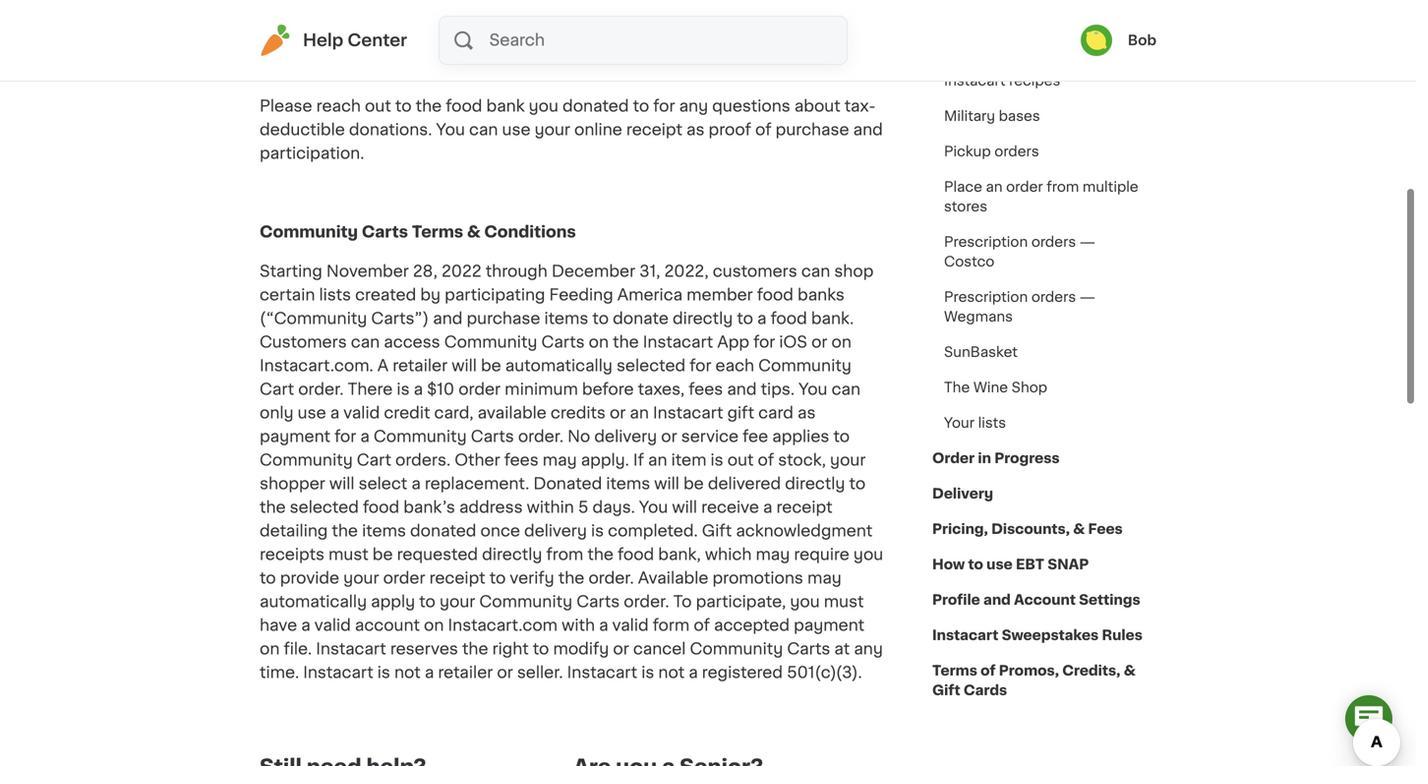 Task type: locate. For each thing, give the bounding box(es) containing it.
in
[[735, 35, 749, 51], [979, 452, 992, 465]]

be up apply
[[373, 547, 393, 563]]

prescription inside the prescription orders — costco
[[945, 235, 1029, 249]]

any left questions
[[680, 98, 709, 114]]

purchase inside starting november 28, 2022 through december 31, 2022, customers can shop certain lists created by participating feeding america member food banks ("community carts") and purchase items to donate directly to a food bank. customers can access community carts on the instacart app for ios or on instacart.com. a retailer will be automatically selected for each community cart order. there is a $10 order minimum before taxes, fees and tips. you can only use a valid credit card, available credits or an instacart gift card as payment for a community carts order. no delivery or service fee applies to community cart orders. other fees may apply. if an item is out of stock, your shopper will select a replacement. donated items will be delivered directly to the selected food bank's address within 5 days. you will receive a receipt detailing the items donated once delivery is completed. gift acknowledgment receipts must be requested directly from the food bank, which may require you to provide your order receipt to verify the order. available promotions may automatically apply to your community carts order. to participate, you must have a valid account on instacart.com with a valid form of accepted payment on file. instacart reserves the right to modify or cancel community carts at any time. instacart is not a retailer or seller. instacart is not a registered 501(c)(3).
[[467, 311, 541, 327]]

center
[[348, 32, 407, 49]]

carts
[[362, 224, 408, 240], [542, 335, 585, 350], [471, 429, 514, 445], [577, 594, 620, 610], [787, 642, 831, 657]]

as inside please reach out to the food bank you donated to for any questions about tax- deductible donations. you can use your online receipt as proof of purchase and participation.
[[687, 122, 705, 138]]

0 vertical spatial prescription
[[945, 235, 1029, 249]]

0 vertical spatial cart
[[480, 35, 514, 51]]

2 vertical spatial be
[[373, 547, 393, 563]]

military
[[945, 109, 996, 123]]

carts up 'november'
[[362, 224, 408, 240]]

and down tax-
[[854, 122, 883, 138]]

for inside please reach out to the food bank you donated to for any questions about tax- deductible donations. you can use your online receipt as proof of purchase and participation.
[[654, 98, 676, 114]]

the
[[945, 381, 970, 395]]

instacart sweepstakes rules
[[933, 629, 1143, 643]]

2 vertical spatial receipt
[[430, 571, 486, 586]]

how for how to place an order
[[945, 38, 976, 52]]

0 vertical spatial any
[[680, 98, 709, 114]]

1 vertical spatial &
[[1074, 522, 1086, 536]]

0 vertical spatial shop
[[326, 35, 365, 51]]

before left placing
[[427, 59, 478, 75]]

orders.
[[396, 453, 451, 468]]

lists inside your lists 'link'
[[979, 416, 1007, 430]]

can up banks
[[802, 264, 831, 279]]

acknowledgment
[[736, 523, 873, 539]]

0 vertical spatial automatically
[[506, 358, 613, 374]]

food inside please reach out to the food bank you donated to for any questions about tax- deductible donations. you can use your online receipt as proof of purchase and participation.
[[446, 98, 483, 114]]

shop inside 'you can shop a community cart as a guest but need to sign in or create a new account at checkout before placing the order.'
[[326, 35, 365, 51]]

need
[[633, 35, 674, 51]]

pickup orders
[[945, 145, 1040, 158]]

0 vertical spatial as
[[518, 35, 536, 51]]

receipt down requested
[[430, 571, 486, 586]]

you inside please reach out to the food bank you donated to for any questions about tax- deductible donations. you can use your online receipt as proof of purchase and participation.
[[436, 122, 465, 138]]

gift
[[702, 523, 732, 539], [933, 684, 961, 698]]

you can shop a community cart as a guest but need to sign in or create a new account at checkout before placing the order.
[[260, 35, 874, 75]]

pricing, discounts, & fees
[[933, 522, 1123, 536]]

a up checkout
[[369, 35, 378, 51]]

sunbasket link
[[933, 335, 1030, 370]]

at inside 'you can shop a community cart as a guest but need to sign in or create a new account at checkout before placing the order.'
[[329, 59, 344, 75]]

selected up taxes,
[[617, 358, 686, 374]]

wine
[[974, 381, 1009, 395]]

at up 501(c)(3).
[[835, 642, 850, 657]]

or
[[753, 35, 769, 51], [812, 335, 828, 350], [610, 405, 626, 421], [662, 429, 678, 445], [613, 642, 630, 657], [497, 665, 513, 681]]

from inside place an order from multiple stores
[[1047, 180, 1080, 194]]

guest
[[554, 35, 599, 51]]

shop up banks
[[835, 264, 874, 279]]

as inside 'you can shop a community cart as a guest but need to sign in or create a new account at checkout before placing the order.'
[[518, 35, 536, 51]]

0 vertical spatial terms
[[412, 224, 464, 240]]

2 vertical spatial &
[[1124, 664, 1136, 678]]

must down require
[[824, 594, 864, 610]]

use left ebt
[[987, 558, 1013, 572]]

be
[[481, 358, 502, 374], [684, 476, 704, 492], [373, 547, 393, 563]]

2 — from the top
[[1080, 290, 1096, 304]]

2 horizontal spatial cart
[[480, 35, 514, 51]]

by
[[421, 287, 441, 303]]

about
[[795, 98, 841, 114]]

of
[[756, 122, 772, 138], [758, 453, 775, 468], [694, 618, 710, 634], [981, 664, 996, 678]]

cancel
[[634, 642, 686, 657]]

on up the reserves in the bottom left of the page
[[424, 618, 444, 634]]

prescription inside prescription orders — wegmans
[[945, 290, 1029, 304]]

if
[[634, 453, 644, 468]]

1 vertical spatial cart
[[260, 382, 294, 398]]

0 vertical spatial before
[[427, 59, 478, 75]]

donated
[[534, 476, 602, 492]]

1 horizontal spatial account
[[355, 618, 420, 634]]

the right detailing on the left of the page
[[332, 523, 358, 539]]

can right tips.
[[832, 382, 861, 398]]

purchase down about
[[776, 122, 850, 138]]

2 prescription from the top
[[945, 290, 1029, 304]]

1 horizontal spatial terms
[[933, 664, 978, 678]]

the down guest
[[544, 59, 570, 75]]

be down item
[[684, 476, 704, 492]]

and down how to use ebt snap link
[[984, 593, 1011, 607]]

1 vertical spatial before
[[582, 382, 634, 398]]

0 horizontal spatial you
[[529, 98, 559, 114]]

community up checkout
[[382, 35, 476, 51]]

instacart down profile
[[933, 629, 999, 643]]

user avatar image
[[1081, 25, 1113, 56]]

credits,
[[1063, 664, 1121, 678]]

terms up 28,
[[412, 224, 464, 240]]

must up provide at the bottom of the page
[[329, 547, 369, 563]]

use inside starting november 28, 2022 through december 31, 2022, customers can shop certain lists created by participating feeding america member food banks ("community carts") and purchase items to donate directly to a food bank. customers can access community carts on the instacart app for ios or on instacart.com. a retailer will be automatically selected for each community cart order. there is a $10 order minimum before taxes, fees and tips. you can only use a valid credit card, available credits or an instacart gift card as payment for a community carts order. no delivery or service fee applies to community cart orders. other fees may apply. if an item is out of stock, your shopper will select a replacement. donated items will be delivered directly to the selected food bank's address within 5 days. you will receive a receipt detailing the items donated once delivery is completed. gift acknowledgment receipts must be requested directly from the food bank, which may require you to provide your order receipt to verify the order. available promotions may automatically apply to your community carts order. to participate, you must have a valid account on instacart.com with a valid form of accepted payment on file. instacart reserves the right to modify or cancel community carts at any time. instacart is not a retailer or seller. instacart is not a registered 501(c)(3).
[[298, 405, 326, 421]]

0 vertical spatial use
[[502, 122, 531, 138]]

1 horizontal spatial be
[[481, 358, 502, 374]]

0 vertical spatial selected
[[617, 358, 686, 374]]

donated inside please reach out to the food bank you donated to for any questions about tax- deductible donations. you can use your online receipt as proof of purchase and participation.
[[563, 98, 629, 114]]

form
[[653, 618, 690, 634]]

place
[[997, 38, 1035, 52]]

1 vertical spatial prescription
[[945, 290, 1029, 304]]

0 horizontal spatial lists
[[319, 287, 351, 303]]

donations.
[[349, 122, 432, 138]]

0 vertical spatial donated
[[563, 98, 629, 114]]

2 vertical spatial may
[[808, 571, 842, 586]]

1 horizontal spatial delivery
[[595, 429, 657, 445]]

1 horizontal spatial not
[[659, 665, 685, 681]]

prescription for wegmans
[[945, 290, 1029, 304]]

out inside please reach out to the food bank you donated to for any questions about tax- deductible donations. you can use your online receipt as proof of purchase and participation.
[[365, 98, 391, 114]]

delivery
[[595, 429, 657, 445], [524, 523, 587, 539]]

0 horizontal spatial account
[[260, 59, 325, 75]]

but
[[603, 35, 629, 51]]

community up orders.
[[374, 429, 467, 445]]

snap
[[1048, 558, 1090, 572]]

you down require
[[790, 594, 820, 610]]

the down 'donate'
[[613, 335, 639, 350]]

0 horizontal spatial terms
[[412, 224, 464, 240]]

1 vertical spatial out
[[728, 453, 754, 468]]

to
[[674, 594, 692, 610]]

0 horizontal spatial out
[[365, 98, 391, 114]]

a down there
[[361, 429, 370, 445]]

time.
[[260, 665, 299, 681]]

orders inside the prescription orders — costco
[[1032, 235, 1077, 249]]

the inside 'you can shop a community cart as a guest but need to sign in or create a new account at checkout before placing the order.'
[[544, 59, 570, 75]]

0 horizontal spatial automatically
[[260, 594, 367, 610]]

0 horizontal spatial as
[[518, 35, 536, 51]]

1 vertical spatial —
[[1080, 290, 1096, 304]]

account down instacart 'image'
[[260, 59, 325, 75]]

as up the 'applies'
[[798, 405, 816, 421]]

1 horizontal spatial items
[[545, 311, 589, 327]]

1 vertical spatial directly
[[785, 476, 846, 492]]

1 vertical spatial in
[[979, 452, 992, 465]]

can down bank
[[469, 122, 498, 138]]

order inside place an order from multiple stores
[[1007, 180, 1044, 194]]

how
[[945, 38, 976, 52], [933, 558, 966, 572]]

of down questions
[[756, 122, 772, 138]]

at
[[329, 59, 344, 75], [835, 642, 850, 657]]

instacart sweepstakes rules link
[[933, 618, 1143, 653]]

1 vertical spatial any
[[854, 642, 884, 657]]

selected up detailing on the left of the page
[[290, 500, 359, 516]]

2 horizontal spatial items
[[606, 476, 651, 492]]

order
[[1059, 38, 1096, 52], [1007, 180, 1044, 194], [459, 382, 501, 398], [383, 571, 426, 586]]

as
[[518, 35, 536, 51], [687, 122, 705, 138], [798, 405, 816, 421]]

receipts
[[260, 547, 325, 563]]

available
[[638, 571, 709, 586]]

payment up 501(c)(3).
[[794, 618, 865, 634]]

0 horizontal spatial at
[[329, 59, 344, 75]]

for down need
[[654, 98, 676, 114]]

not down cancel
[[659, 665, 685, 681]]

0 vertical spatial gift
[[702, 523, 732, 539]]

1 horizontal spatial gift
[[933, 684, 961, 698]]

food
[[446, 98, 483, 114], [757, 287, 794, 303], [771, 311, 808, 327], [363, 500, 400, 516], [618, 547, 655, 563]]

payment down only
[[260, 429, 331, 445]]

1 vertical spatial gift
[[933, 684, 961, 698]]

orders for prescription orders — wegmans
[[1032, 290, 1077, 304]]

lists right your
[[979, 416, 1007, 430]]

1 vertical spatial terms
[[933, 664, 978, 678]]

or right "credits"
[[610, 405, 626, 421]]

pickup orders link
[[933, 134, 1052, 169]]

will up "completed."
[[672, 500, 698, 516]]

0 horizontal spatial be
[[373, 547, 393, 563]]

0 vertical spatial at
[[329, 59, 344, 75]]

1 vertical spatial you
[[854, 547, 884, 563]]

on
[[589, 335, 609, 350], [832, 335, 852, 350], [424, 618, 444, 634], [260, 642, 280, 657]]

may
[[543, 453, 577, 468], [756, 547, 790, 563], [808, 571, 842, 586]]

1 vertical spatial donated
[[410, 523, 477, 539]]

how for how to use ebt snap
[[933, 558, 966, 572]]

0 vertical spatial must
[[329, 547, 369, 563]]

days.
[[593, 500, 636, 516]]

will up "$10" on the left of the page
[[452, 358, 477, 374]]

1 horizontal spatial before
[[582, 382, 634, 398]]

& left fees
[[1074, 522, 1086, 536]]

bob link
[[1081, 25, 1157, 56]]

2 vertical spatial cart
[[357, 453, 392, 468]]

2 horizontal spatial use
[[987, 558, 1013, 572]]

order
[[933, 452, 975, 465]]

you right require
[[854, 547, 884, 563]]

delivery down within
[[524, 523, 587, 539]]

shopper
[[260, 476, 326, 492]]

2022,
[[665, 264, 709, 279]]

1 horizontal spatial directly
[[673, 311, 733, 327]]

you inside 'you can shop a community cart as a guest but need to sign in or create a new account at checkout before placing the order.'
[[260, 35, 289, 51]]

2 vertical spatial you
[[790, 594, 820, 610]]

of up cards
[[981, 664, 996, 678]]

lists
[[319, 287, 351, 303], [979, 416, 1007, 430]]

banks
[[798, 287, 845, 303]]

or inside 'you can shop a community cart as a guest but need to sign in or create a new account at checkout before placing the order.'
[[753, 35, 769, 51]]

orders inside prescription orders — wegmans
[[1032, 290, 1077, 304]]

1 vertical spatial lists
[[979, 416, 1007, 430]]

place an order from multiple stores
[[945, 180, 1139, 214]]

donated up 'online'
[[563, 98, 629, 114]]

1 vertical spatial use
[[298, 405, 326, 421]]

1 vertical spatial may
[[756, 547, 790, 563]]

out
[[365, 98, 391, 114], [728, 453, 754, 468]]

1 vertical spatial be
[[684, 476, 704, 492]]

1 — from the top
[[1080, 235, 1096, 249]]

seller.
[[517, 665, 563, 681]]

detailing
[[260, 523, 328, 539]]

multiple
[[1083, 180, 1139, 194]]

help
[[303, 32, 344, 49]]

your inside please reach out to the food bank you donated to for any questions about tax- deductible donations. you can use your online receipt as proof of purchase and participation.
[[535, 122, 571, 138]]

how to place an order link
[[933, 28, 1108, 63]]

use
[[502, 122, 531, 138], [298, 405, 326, 421], [987, 558, 1013, 572]]

1 vertical spatial from
[[547, 547, 584, 563]]

1 horizontal spatial you
[[790, 594, 820, 610]]

receive
[[702, 500, 760, 516]]

2 horizontal spatial directly
[[785, 476, 846, 492]]

how up instacart recipes link
[[945, 38, 976, 52]]

—
[[1080, 235, 1096, 249], [1080, 290, 1096, 304]]

place an order from multiple stores link
[[933, 169, 1157, 224]]

— for prescription orders — wegmans
[[1080, 290, 1096, 304]]

0 vertical spatial be
[[481, 358, 502, 374]]

can inside 'you can shop a community cart as a guest but need to sign in or create a new account at checkout before placing the order.'
[[293, 35, 322, 51]]

— inside prescription orders — wegmans
[[1080, 290, 1096, 304]]

require
[[794, 547, 850, 563]]

shop
[[326, 35, 365, 51], [835, 264, 874, 279]]

0 vertical spatial orders
[[995, 145, 1040, 158]]

items down if
[[606, 476, 651, 492]]

fee
[[743, 429, 769, 445]]

and inside please reach out to the food bank you donated to for any questions about tax- deductible donations. you can use your online receipt as proof of purchase and participation.
[[854, 122, 883, 138]]

profile
[[933, 593, 981, 607]]

2 horizontal spatial may
[[808, 571, 842, 586]]

may up promotions
[[756, 547, 790, 563]]

from
[[1047, 180, 1080, 194], [547, 547, 584, 563]]

0 vertical spatial in
[[735, 35, 749, 51]]

0 vertical spatial may
[[543, 453, 577, 468]]

any inside please reach out to the food bank you donated to for any questions about tax- deductible donations. you can use your online receipt as proof of purchase and participation.
[[680, 98, 709, 114]]

1 horizontal spatial cart
[[357, 453, 392, 468]]

your up instacart.com
[[440, 594, 476, 610]]

0 vertical spatial how
[[945, 38, 976, 52]]

use right only
[[298, 405, 326, 421]]

1 vertical spatial as
[[687, 122, 705, 138]]

1 horizontal spatial lists
[[979, 416, 1007, 430]]

1 vertical spatial at
[[835, 642, 850, 657]]

delivered
[[708, 476, 781, 492]]

items down feeding
[[545, 311, 589, 327]]

5
[[579, 500, 589, 516]]

instacart up military
[[945, 74, 1006, 88]]

you right bank
[[529, 98, 559, 114]]

the right "verify"
[[559, 571, 585, 586]]

lists up the ("community
[[319, 287, 351, 303]]

create
[[773, 35, 824, 51]]

apply
[[371, 594, 415, 610]]

out up delivered
[[728, 453, 754, 468]]

food down "customers"
[[757, 287, 794, 303]]

your left 'online'
[[535, 122, 571, 138]]

0 horizontal spatial may
[[543, 453, 577, 468]]

gift inside the terms of promos, credits, & gift cards
[[933, 684, 961, 698]]

instacart up service
[[653, 405, 724, 421]]

0 horizontal spatial not
[[395, 665, 421, 681]]

retailer down the reserves in the bottom left of the page
[[438, 665, 493, 681]]

1 horizontal spatial selected
[[617, 358, 686, 374]]

1 horizontal spatial any
[[854, 642, 884, 657]]

you right donations. at the left of the page
[[436, 122, 465, 138]]

fees down each
[[689, 382, 723, 398]]

0 vertical spatial out
[[365, 98, 391, 114]]

gift inside starting november 28, 2022 through december 31, 2022, customers can shop certain lists created by participating feeding america member food banks ("community carts") and purchase items to donate directly to a food bank. customers can access community carts on the instacart app for ios or on instacart.com. a retailer will be automatically selected for each community cart order. there is a $10 order minimum before taxes, fees and tips. you can only use a valid credit card, available credits or an instacart gift card as payment for a community carts order. no delivery or service fee applies to community cart orders. other fees may apply. if an item is out of stock, your shopper will select a replacement. donated items will be delivered directly to the selected food bank's address within 5 days. you will receive a receipt detailing the items donated once delivery is completed. gift acknowledgment receipts must be requested directly from the food bank, which may require you to provide your order receipt to verify the order. available promotions may automatically apply to your community carts order. to participate, you must have a valid account on instacart.com with a valid form of accepted payment on file. instacart reserves the right to modify or cancel community carts at any time. instacart is not a retailer or seller. instacart is not a registered 501(c)(3).
[[702, 523, 732, 539]]

as left proof
[[687, 122, 705, 138]]

the
[[544, 59, 570, 75], [416, 98, 442, 114], [613, 335, 639, 350], [260, 500, 286, 516], [332, 523, 358, 539], [588, 547, 614, 563], [559, 571, 585, 586], [462, 642, 489, 657]]

to inside 'you can shop a community cart as a guest but need to sign in or create a new account at checkout before placing the order.'
[[678, 35, 694, 51]]

community up "registered"
[[690, 642, 783, 657]]

1 vertical spatial account
[[355, 618, 420, 634]]

carts")
[[371, 311, 429, 327]]

1 prescription from the top
[[945, 235, 1029, 249]]

fees
[[1089, 522, 1123, 536]]

new
[[841, 35, 874, 51]]

1 vertical spatial retailer
[[438, 665, 493, 681]]

— inside the prescription orders — costco
[[1080, 235, 1096, 249]]

1 vertical spatial purchase
[[467, 311, 541, 327]]

1 horizontal spatial purchase
[[776, 122, 850, 138]]

instacart recipes link
[[933, 63, 1073, 98]]

0 vertical spatial you
[[529, 98, 559, 114]]

1 horizontal spatial fees
[[689, 382, 723, 398]]

orders down bases
[[995, 145, 1040, 158]]

1 vertical spatial must
[[824, 594, 864, 610]]

2 horizontal spatial &
[[1124, 664, 1136, 678]]

can right instacart 'image'
[[293, 35, 322, 51]]

purchase inside please reach out to the food bank you donated to for any questions about tax- deductible donations. you can use your online receipt as proof of purchase and participation.
[[776, 122, 850, 138]]

you left help
[[260, 35, 289, 51]]

0 vertical spatial items
[[545, 311, 589, 327]]

pricing,
[[933, 522, 989, 536]]

not down the reserves in the bottom left of the page
[[395, 665, 421, 681]]

0 horizontal spatial selected
[[290, 500, 359, 516]]

1 horizontal spatial out
[[728, 453, 754, 468]]



Task type: vqa. For each thing, say whether or not it's contained in the screenshot.
order within Place An Order From Multiple Stores
yes



Task type: describe. For each thing, give the bounding box(es) containing it.
2 not from the left
[[659, 665, 685, 681]]

to up acknowledgment
[[850, 476, 866, 492]]

a left "$10" on the left of the page
[[414, 382, 423, 398]]

out inside starting november 28, 2022 through december 31, 2022, customers can shop certain lists created by participating feeding america member food banks ("community carts") and purchase items to donate directly to a food bank. customers can access community carts on the instacart app for ios or on instacart.com. a retailer will be automatically selected for each community cart order. there is a $10 order minimum before taxes, fees and tips. you can only use a valid credit card, available credits or an instacart gift card as payment for a community carts order. no delivery or service fee applies to community cart orders. other fees may apply. if an item is out of stock, your shopper will select a replacement. donated items will be delivered directly to the selected food bank's address within 5 days. you will receive a receipt detailing the items donated once delivery is completed. gift acknowledgment receipts must be requested directly from the food bank, which may require you to provide your order receipt to verify the order. available promotions may automatically apply to your community carts order. to participate, you must have a valid account on instacart.com with a valid form of accepted payment on file. instacart reserves the right to modify or cancel community carts at any time. instacart is not a retailer or seller. instacart is not a registered 501(c)(3).
[[728, 453, 754, 468]]

or up item
[[662, 429, 678, 445]]

receipt inside please reach out to the food bank you donated to for any questions about tax- deductible donations. you can use your online receipt as proof of purchase and participation.
[[627, 122, 683, 138]]

your lists link
[[933, 405, 1018, 441]]

to down feeding
[[593, 311, 609, 327]]

order. up 'form'
[[624, 594, 670, 610]]

have
[[260, 618, 297, 634]]

cart inside 'you can shop a community cart as a guest but need to sign in or create a new account at checkout before placing the order.'
[[480, 35, 514, 51]]

community down "verify"
[[480, 594, 573, 610]]

military bases link
[[933, 98, 1053, 134]]

bank
[[487, 98, 525, 114]]

instacart right file.
[[316, 642, 386, 657]]

2 horizontal spatial you
[[854, 547, 884, 563]]

community inside 'you can shop a community cart as a guest but need to sign in or create a new account at checkout before placing the order.'
[[382, 35, 476, 51]]

0 horizontal spatial items
[[362, 523, 406, 539]]

item
[[672, 453, 707, 468]]

tips.
[[761, 382, 795, 398]]

31,
[[640, 264, 661, 279]]

military bases
[[945, 109, 1041, 123]]

prescription for costco
[[945, 235, 1029, 249]]

applies
[[773, 429, 830, 445]]

before inside starting november 28, 2022 through december 31, 2022, customers can shop certain lists created by participating feeding america member food banks ("community carts") and purchase items to donate directly to a food bank. customers can access community carts on the instacart app for ios or on instacart.com. a retailer will be automatically selected for each community cart order. there is a $10 order minimum before taxes, fees and tips. you can only use a valid credit card, available credits or an instacart gift card as payment for a community carts order. no delivery or service fee applies to community cart orders. other fees may apply. if an item is out of stock, your shopper will select a replacement. donated items will be delivered directly to the selected food bank's address within 5 days. you will receive a receipt detailing the items donated once delivery is completed. gift acknowledgment receipts must be requested directly from the food bank, which may require you to provide your order receipt to verify the order. available promotions may automatically apply to your community carts order. to participate, you must have a valid account on instacart.com with a valid form of accepted payment on file. instacart reserves the right to modify or cancel community carts at any time. instacart is not a retailer or seller. instacart is not a registered 501(c)(3).
[[582, 382, 634, 398]]

1 horizontal spatial must
[[824, 594, 864, 610]]

prescription orders — costco link
[[933, 224, 1157, 279]]

service
[[682, 429, 739, 445]]

2 horizontal spatial be
[[684, 476, 704, 492]]

settings
[[1080, 593, 1141, 607]]

a left guest
[[540, 35, 550, 51]]

0 horizontal spatial must
[[329, 547, 369, 563]]

0 horizontal spatial &
[[467, 224, 481, 240]]

order up card,
[[459, 382, 501, 398]]

registered
[[702, 665, 783, 681]]

card,
[[434, 405, 474, 421]]

can up a
[[351, 335, 380, 350]]

28,
[[413, 264, 438, 279]]

rules
[[1103, 629, 1143, 643]]

pricing, discounts, & fees link
[[933, 512, 1123, 547]]

the down shopper
[[260, 500, 286, 516]]

completed.
[[608, 523, 698, 539]]

of inside the terms of promos, credits, & gift cards
[[981, 664, 996, 678]]

order. inside 'you can shop a community cart as a guest but need to sign in or create a new account at checkout before placing the order.'
[[574, 59, 620, 75]]

you right tips.
[[799, 382, 828, 398]]

feeding
[[550, 287, 614, 303]]

a left new
[[828, 35, 837, 51]]

order. down instacart.com.
[[298, 382, 344, 398]]

app
[[718, 335, 750, 350]]

requested
[[397, 547, 478, 563]]

apply.
[[581, 453, 630, 468]]

sunbasket
[[945, 345, 1018, 359]]

community down ios
[[759, 358, 852, 374]]

you inside please reach out to the food bank you donated to for any questions about tax- deductible donations. you can use your online receipt as proof of purchase and participation.
[[529, 98, 559, 114]]

to left "verify"
[[490, 571, 506, 586]]

bank,
[[659, 547, 701, 563]]

a down the reserves in the bottom left of the page
[[425, 665, 434, 681]]

to left place
[[979, 38, 994, 52]]

and up 'gift'
[[727, 382, 757, 398]]

Search search field
[[488, 17, 847, 64]]

on down the have
[[260, 642, 280, 657]]

1 vertical spatial automatically
[[260, 594, 367, 610]]

other
[[455, 453, 501, 468]]

0 horizontal spatial payment
[[260, 429, 331, 445]]

how to use ebt snap link
[[933, 547, 1090, 583]]

instacart.com
[[448, 618, 558, 634]]

to down need
[[633, 98, 650, 114]]

customers
[[713, 264, 798, 279]]

replacement.
[[425, 476, 530, 492]]

certain
[[260, 287, 315, 303]]

once
[[481, 523, 520, 539]]

1 horizontal spatial automatically
[[506, 358, 613, 374]]

carts up 501(c)(3).
[[787, 642, 831, 657]]

please
[[260, 98, 313, 114]]

the down days.
[[588, 547, 614, 563]]

a down "customers"
[[758, 311, 767, 327]]

order. up with in the left of the page
[[589, 571, 634, 586]]

your up apply
[[344, 571, 379, 586]]

0 vertical spatial delivery
[[595, 429, 657, 445]]

stores
[[945, 200, 988, 214]]

donate
[[613, 311, 669, 327]]

is up the credit
[[397, 382, 410, 398]]

before inside 'you can shop a community cart as a guest but need to sign in or create a new account at checkout before placing the order.'
[[427, 59, 478, 75]]

account inside starting november 28, 2022 through december 31, 2022, customers can shop certain lists created by participating feeding america member food banks ("community carts") and purchase items to donate directly to a food bank. customers can access community carts on the instacart app for ios or on instacart.com. a retailer will be automatically selected for each community cart order. there is a $10 order minimum before taxes, fees and tips. you can only use a valid credit card, available credits or an instacart gift card as payment for a community carts order. no delivery or service fee applies to community cart orders. other fees may apply. if an item is out of stock, your shopper will select a replacement. donated items will be delivered directly to the selected food bank's address within 5 days. you will receive a receipt detailing the items donated once delivery is completed. gift acknowledgment receipts must be requested directly from the food bank, which may require you to provide your order receipt to verify the order. available promotions may automatically apply to your community carts order. to participate, you must have a valid account on instacart.com with a valid form of accepted payment on file. instacart reserves the right to modify or cancel community carts at any time. instacart is not a retailer or seller. instacart is not a registered 501(c)(3).
[[355, 618, 420, 634]]

1 horizontal spatial &
[[1074, 522, 1086, 536]]

gift
[[728, 405, 755, 421]]

use inside please reach out to the food bank you donated to for any questions about tax- deductible donations. you can use your online receipt as proof of purchase and participation.
[[502, 122, 531, 138]]

carts down feeding
[[542, 335, 585, 350]]

at inside starting november 28, 2022 through december 31, 2022, customers can shop certain lists created by participating feeding america member food banks ("community carts") and purchase items to donate directly to a food bank. customers can access community carts on the instacart app for ios or on instacart.com. a retailer will be automatically selected for each community cart order. there is a $10 order minimum before taxes, fees and tips. you can only use a valid credit card, available credits or an instacart gift card as payment for a community carts order. no delivery or service fee applies to community cart orders. other fees may apply. if an item is out of stock, your shopper will select a replacement. donated items will be delivered directly to the selected food bank's address within 5 days. you will receive a receipt detailing the items donated once delivery is completed. gift acknowledgment receipts must be requested directly from the food bank, which may require you to provide your order receipt to verify the order. available promotions may automatically apply to your community carts order. to participate, you must have a valid account on instacart.com with a valid form of accepted payment on file. instacart reserves the right to modify or cancel community carts at any time. instacart is not a retailer or seller. instacart is not a registered 501(c)(3).
[[835, 642, 850, 657]]

the wine shop
[[945, 381, 1048, 395]]

an down taxes,
[[630, 405, 649, 421]]

1 vertical spatial selected
[[290, 500, 359, 516]]

valid down provide at the bottom of the page
[[315, 618, 351, 634]]

taxes,
[[638, 382, 685, 398]]

through
[[486, 264, 548, 279]]

is down the reserves in the bottom left of the page
[[378, 665, 391, 681]]

terms of promos, credits, & gift cards
[[933, 664, 1136, 698]]

each
[[716, 358, 755, 374]]

placing
[[482, 59, 540, 75]]

lists inside starting november 28, 2022 through december 31, 2022, customers can shop certain lists created by participating feeding america member food banks ("community carts") and purchase items to donate directly to a food bank. customers can access community carts on the instacart app for ios or on instacart.com. a retailer will be automatically selected for each community cart order. there is a $10 order minimum before taxes, fees and tips. you can only use a valid credit card, available credits or an instacart gift card as payment for a community carts order. no delivery or service fee applies to community cart orders. other fees may apply. if an item is out of stock, your shopper will select a replacement. donated items will be delivered directly to the selected food bank's address within 5 days. you will receive a receipt detailing the items donated once delivery is completed. gift acknowledgment receipts must be requested directly from the food bank, which may require you to provide your order receipt to verify the order. available promotions may automatically apply to your community carts order. to participate, you must have a valid account on instacart.com with a valid form of accepted payment on file. instacart reserves the right to modify or cancel community carts at any time. instacart is not a retailer or seller. instacart is not a registered 501(c)(3).
[[319, 287, 351, 303]]

on down bank.
[[832, 335, 852, 350]]

instacart down file.
[[303, 665, 374, 681]]

an inside place an order from multiple stores
[[986, 180, 1003, 194]]

to down pricing,
[[969, 558, 984, 572]]

recipes
[[1010, 74, 1061, 88]]

available
[[478, 405, 547, 421]]

bank.
[[812, 311, 854, 327]]

profile and account settings link
[[933, 583, 1141, 618]]

participate,
[[696, 594, 786, 610]]

your lists
[[945, 416, 1007, 430]]

to up app
[[737, 311, 754, 327]]

ios
[[780, 335, 808, 350]]

1 horizontal spatial may
[[756, 547, 790, 563]]

your right stock,
[[831, 453, 866, 468]]

an right place
[[1039, 38, 1056, 52]]

$10
[[427, 382, 455, 398]]

for left each
[[690, 358, 712, 374]]

an right if
[[648, 453, 668, 468]]

or left cancel
[[613, 642, 630, 657]]

community down participating
[[444, 335, 538, 350]]

how to use ebt snap
[[933, 558, 1090, 572]]

verify
[[510, 571, 555, 586]]

carts up with in the left of the page
[[577, 594, 620, 610]]

you up "completed."
[[640, 500, 668, 516]]

to up the 'seller.'
[[533, 642, 549, 657]]

on down feeding
[[589, 335, 609, 350]]

is down days.
[[591, 523, 604, 539]]

promotions
[[713, 571, 804, 586]]

a down delivered
[[764, 500, 773, 516]]

food up ios
[[771, 311, 808, 327]]

— for prescription orders — costco
[[1080, 235, 1096, 249]]

select
[[359, 476, 408, 492]]

community up the starting
[[260, 224, 358, 240]]

which
[[705, 547, 752, 563]]

shop inside starting november 28, 2022 through december 31, 2022, customers can shop certain lists created by participating feeding america member food banks ("community carts") and purchase items to donate directly to a food bank. customers can access community carts on the instacart app for ios or on instacart.com. a retailer will be automatically selected for each community cart order. there is a $10 order minimum before taxes, fees and tips. you can only use a valid credit card, available credits or an instacart gift card as payment for a community carts order. no delivery or service fee applies to community cart orders. other fees may apply. if an item is out of stock, your shopper will select a replacement. donated items will be delivered directly to the selected food bank's address within 5 days. you will receive a receipt detailing the items donated once delivery is completed. gift acknowledgment receipts must be requested directly from the food bank, which may require you to provide your order receipt to verify the order. available promotions may automatically apply to your community carts order. to participate, you must have a valid account on instacart.com with a valid form of accepted payment on file. instacart reserves the right to modify or cancel community carts at any time. instacart is not a retailer or seller. instacart is not a registered 501(c)(3).
[[835, 264, 874, 279]]

can inside please reach out to the food bank you donated to for any questions about tax- deductible donations. you can use your online receipt as proof of purchase and participation.
[[469, 122, 498, 138]]

of right 'form'
[[694, 618, 710, 634]]

is down service
[[711, 453, 724, 468]]

a up file.
[[301, 618, 311, 634]]

member
[[687, 287, 753, 303]]

november
[[327, 264, 409, 279]]

a right with in the left of the page
[[599, 618, 609, 634]]

instacart down "modify"
[[567, 665, 638, 681]]

please reach out to the food bank you donated to for any questions about tax- deductible donations. you can use your online receipt as proof of purchase and participation.
[[260, 98, 883, 161]]

questions
[[713, 98, 791, 114]]

progress
[[995, 452, 1060, 465]]

profile and account settings
[[933, 593, 1141, 607]]

order in progress link
[[933, 441, 1060, 476]]

access
[[384, 335, 440, 350]]

in inside 'you can shop a community cart as a guest but need to sign in or create a new account at checkout before placing the order.'
[[735, 35, 749, 51]]

terms inside the terms of promos, credits, & gift cards
[[933, 664, 978, 678]]

or right ios
[[812, 335, 828, 350]]

0 horizontal spatial directly
[[482, 547, 543, 563]]

1 vertical spatial payment
[[794, 618, 865, 634]]

a left "registered"
[[689, 665, 698, 681]]

checkout
[[348, 59, 423, 75]]

to right apply
[[419, 594, 436, 610]]

as inside starting november 28, 2022 through december 31, 2022, customers can shop certain lists created by participating feeding america member food banks ("community carts") and purchase items to donate directly to a food bank. customers can access community carts on the instacart app for ios or on instacart.com. a retailer will be automatically selected for each community cart order. there is a $10 order minimum before taxes, fees and tips. you can only use a valid credit card, available credits or an instacart gift card as payment for a community carts order. no delivery or service fee applies to community cart orders. other fees may apply. if an item is out of stock, your shopper will select a replacement. donated items will be delivered directly to the selected food bank's address within 5 days. you will receive a receipt detailing the items donated once delivery is completed. gift acknowledgment receipts must be requested directly from the food bank, which may require you to provide your order receipt to verify the order. available promotions may automatically apply to your community carts order. to participate, you must have a valid account on instacart.com with a valid form of accepted payment on file. instacart reserves the right to modify or cancel community carts at any time. instacart is not a retailer or seller. instacart is not a registered 501(c)(3).
[[798, 405, 816, 421]]

is down cancel
[[642, 665, 655, 681]]

account
[[1015, 593, 1076, 607]]

credit
[[384, 405, 430, 421]]

account inside 'you can shop a community cart as a guest but need to sign in or create a new account at checkout before placing the order.'
[[260, 59, 325, 75]]

1 horizontal spatial in
[[979, 452, 992, 465]]

instacart down 'donate'
[[643, 335, 714, 350]]

1 vertical spatial items
[[606, 476, 651, 492]]

to right the 'applies'
[[834, 429, 850, 445]]

order up recipes
[[1059, 38, 1096, 52]]

1 vertical spatial fees
[[505, 453, 539, 468]]

pickup
[[945, 145, 992, 158]]

will down item
[[655, 476, 680, 492]]

& inside the terms of promos, credits, & gift cards
[[1124, 664, 1136, 678]]

donated inside starting november 28, 2022 through december 31, 2022, customers can shop certain lists created by participating feeding america member food banks ("community carts") and purchase items to donate directly to a food bank. customers can access community carts on the instacart app for ios or on instacart.com. a retailer will be automatically selected for each community cart order. there is a $10 order minimum before taxes, fees and tips. you can only use a valid credit card, available credits or an instacart gift card as payment for a community carts order. no delivery or service fee applies to community cart orders. other fees may apply. if an item is out of stock, your shopper will select a replacement. donated items will be delivered directly to the selected food bank's address within 5 days. you will receive a receipt detailing the items donated once delivery is completed. gift acknowledgment receipts must be requested directly from the food bank, which may require you to provide your order receipt to verify the order. available promotions may automatically apply to your community carts order. to participate, you must have a valid account on instacart.com with a valid form of accepted payment on file. instacart reserves the right to modify or cancel community carts at any time. instacart is not a retailer or seller. instacart is not a registered 501(c)(3).
[[410, 523, 477, 539]]

will left 'select'
[[330, 476, 355, 492]]

or down right
[[497, 665, 513, 681]]

food down 'select'
[[363, 500, 400, 516]]

of down fee
[[758, 453, 775, 468]]

2 vertical spatial use
[[987, 558, 1013, 572]]

valid down there
[[344, 405, 380, 421]]

any inside starting november 28, 2022 through december 31, 2022, customers can shop certain lists created by participating feeding america member food banks ("community carts") and purchase items to donate directly to a food bank. customers can access community carts on the instacart app for ios or on instacart.com. a retailer will be automatically selected for each community cart order. there is a $10 order minimum before taxes, fees and tips. you can only use a valid credit card, available credits or an instacart gift card as payment for a community carts order. no delivery or service fee applies to community cart orders. other fees may apply. if an item is out of stock, your shopper will select a replacement. donated items will be delivered directly to the selected food bank's address within 5 days. you will receive a receipt detailing the items donated once delivery is completed. gift acknowledgment receipts must be requested directly from the food bank, which may require you to provide your order receipt to verify the order. available promotions may automatically apply to your community carts order. to participate, you must have a valid account on instacart.com with a valid form of accepted payment on file. instacart reserves the right to modify or cancel community carts at any time. instacart is not a retailer or seller. instacart is not a registered 501(c)(3).
[[854, 642, 884, 657]]

with
[[562, 618, 595, 634]]

carts up other
[[471, 429, 514, 445]]

place
[[945, 180, 983, 194]]

costco
[[945, 255, 995, 269]]

valid up cancel
[[613, 618, 649, 634]]

instacart image
[[260, 25, 291, 56]]

there
[[348, 382, 393, 398]]

1 vertical spatial receipt
[[777, 500, 833, 516]]

food down "completed."
[[618, 547, 655, 563]]

a down orders.
[[412, 476, 421, 492]]

how to place an order
[[945, 38, 1096, 52]]

community up shopper
[[260, 453, 353, 468]]

prescription orders — wegmans link
[[933, 279, 1157, 335]]

to down receipts
[[260, 571, 276, 586]]

prescription orders — wegmans
[[945, 290, 1096, 324]]

the left right
[[462, 642, 489, 657]]

orders for prescription orders — costco
[[1032, 235, 1077, 249]]

discounts,
[[992, 522, 1071, 536]]

from inside starting november 28, 2022 through december 31, 2022, customers can shop certain lists created by participating feeding america member food banks ("community carts") and purchase items to donate directly to a food bank. customers can access community carts on the instacart app for ios or on instacart.com. a retailer will be automatically selected for each community cart order. there is a $10 order minimum before taxes, fees and tips. you can only use a valid credit card, available credits or an instacart gift card as payment for a community carts order. no delivery or service fee applies to community cart orders. other fees may apply. if an item is out of stock, your shopper will select a replacement. donated items will be delivered directly to the selected food bank's address within 5 days. you will receive a receipt detailing the items donated once delivery is completed. gift acknowledgment receipts must be requested directly from the food bank, which may require you to provide your order receipt to verify the order. available promotions may automatically apply to your community carts order. to participate, you must have a valid account on instacart.com with a valid form of accepted payment on file. instacart reserves the right to modify or cancel community carts at any time. instacart is not a retailer or seller. instacart is not a registered 501(c)(3).
[[547, 547, 584, 563]]

the inside please reach out to the food bank you donated to for any questions about tax- deductible donations. you can use your online receipt as proof of purchase and participation.
[[416, 98, 442, 114]]

to up donations. at the left of the page
[[395, 98, 412, 114]]

0 horizontal spatial receipt
[[430, 571, 486, 586]]

bank's
[[404, 500, 455, 516]]

order up apply
[[383, 571, 426, 586]]

of inside please reach out to the food bank you donated to for any questions about tax- deductible donations. you can use your online receipt as proof of purchase and participation.
[[756, 122, 772, 138]]

order. down available
[[518, 429, 564, 445]]

and down by
[[433, 311, 463, 327]]

1 not from the left
[[395, 665, 421, 681]]

1 vertical spatial delivery
[[524, 523, 587, 539]]

the wine shop link
[[933, 370, 1060, 405]]

prescription orders — costco
[[945, 235, 1096, 269]]

a down instacart.com.
[[330, 405, 340, 421]]

for down there
[[335, 429, 357, 445]]

proof
[[709, 122, 752, 138]]

orders for pickup orders
[[995, 145, 1040, 158]]

your
[[945, 416, 975, 430]]

0 vertical spatial retailer
[[393, 358, 448, 374]]

sweepstakes
[[1002, 629, 1099, 643]]



